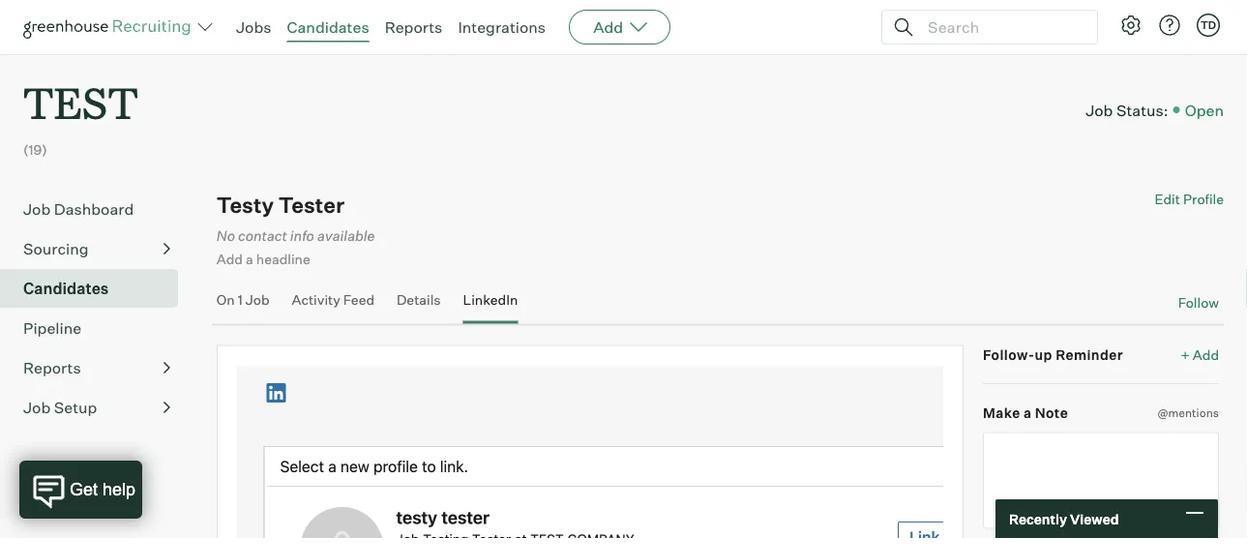 Task type: locate. For each thing, give the bounding box(es) containing it.
2 vertical spatial add
[[1194, 346, 1220, 363]]

candidates
[[287, 17, 369, 37], [23, 279, 109, 298]]

1 horizontal spatial add
[[594, 17, 624, 37]]

2 horizontal spatial add
[[1194, 346, 1220, 363]]

candidates link right jobs
[[287, 17, 369, 37]]

candidates link
[[287, 17, 369, 37], [23, 277, 170, 300]]

candidates right jobs
[[287, 17, 369, 37]]

test
[[23, 74, 138, 131]]

1 horizontal spatial reports link
[[385, 17, 443, 37]]

job left the setup
[[23, 398, 51, 417]]

pipeline
[[23, 319, 81, 338]]

job
[[1086, 100, 1114, 119], [23, 200, 51, 219], [246, 291, 270, 308], [23, 398, 51, 417]]

job dashboard link
[[23, 198, 170, 221]]

available
[[318, 227, 375, 244]]

up
[[1035, 346, 1053, 363]]

0 vertical spatial candidates
[[287, 17, 369, 37]]

1 horizontal spatial candidates link
[[287, 17, 369, 37]]

make a note
[[984, 404, 1069, 421]]

0 vertical spatial add
[[594, 17, 624, 37]]

setup
[[54, 398, 97, 417]]

integrations
[[458, 17, 546, 37]]

feed
[[344, 291, 375, 308]]

+ add link
[[1182, 345, 1220, 364]]

headline
[[256, 251, 311, 268]]

+ add
[[1182, 346, 1220, 363]]

1 vertical spatial candidates
[[23, 279, 109, 298]]

note
[[1036, 404, 1069, 421]]

None text field
[[984, 432, 1220, 529]]

edit profile
[[1155, 191, 1225, 208]]

1 vertical spatial reports
[[23, 358, 81, 378]]

follow
[[1179, 294, 1220, 311]]

reports link left integrations
[[385, 17, 443, 37]]

a left note
[[1024, 404, 1032, 421]]

0 horizontal spatial add
[[217, 251, 243, 268]]

add
[[594, 17, 624, 37], [217, 251, 243, 268], [1194, 346, 1220, 363]]

job status:
[[1086, 100, 1169, 119]]

0 vertical spatial a
[[246, 251, 253, 268]]

linkedin link
[[463, 291, 518, 320]]

activity feed link
[[292, 291, 375, 320]]

1 vertical spatial add
[[217, 251, 243, 268]]

reports link up "job setup" link
[[23, 356, 170, 380]]

reports
[[385, 17, 443, 37], [23, 358, 81, 378]]

edit
[[1155, 191, 1181, 208]]

reports down pipeline
[[23, 358, 81, 378]]

0 horizontal spatial candidates
[[23, 279, 109, 298]]

job inside "link"
[[23, 200, 51, 219]]

add inside testy tester no contact info available add a headline
[[217, 251, 243, 268]]

job up sourcing
[[23, 200, 51, 219]]

greenhouse recruiting image
[[23, 15, 197, 39]]

(19)
[[23, 142, 47, 158]]

0 horizontal spatial candidates link
[[23, 277, 170, 300]]

details link
[[397, 291, 441, 320]]

1 vertical spatial reports link
[[23, 356, 170, 380]]

a down 'contact'
[[246, 251, 253, 268]]

a
[[246, 251, 253, 268], [1024, 404, 1032, 421]]

dashboard
[[54, 200, 134, 219]]

candidates down sourcing
[[23, 279, 109, 298]]

details
[[397, 291, 441, 308]]

1 vertical spatial candidates link
[[23, 277, 170, 300]]

job left status:
[[1086, 100, 1114, 119]]

make
[[984, 404, 1021, 421]]

contact
[[238, 227, 287, 244]]

reports left integrations
[[385, 17, 443, 37]]

follow-up reminder
[[984, 346, 1124, 363]]

0 horizontal spatial a
[[246, 251, 253, 268]]

linkedin
[[463, 291, 518, 308]]

profile
[[1184, 191, 1225, 208]]

0 vertical spatial reports
[[385, 17, 443, 37]]

0 vertical spatial reports link
[[385, 17, 443, 37]]

1 horizontal spatial a
[[1024, 404, 1032, 421]]

reports link
[[385, 17, 443, 37], [23, 356, 170, 380]]

candidates link down sourcing "link"
[[23, 277, 170, 300]]

on 1 job link
[[217, 291, 270, 320]]



Task type: describe. For each thing, give the bounding box(es) containing it.
info
[[290, 227, 315, 244]]

pipeline link
[[23, 317, 170, 340]]

recently
[[1010, 510, 1068, 527]]

td button
[[1198, 14, 1221, 37]]

Search text field
[[924, 13, 1080, 41]]

reminder
[[1056, 346, 1124, 363]]

0 horizontal spatial reports link
[[23, 356, 170, 380]]

1 vertical spatial a
[[1024, 404, 1032, 421]]

add button
[[569, 10, 671, 45]]

on
[[217, 291, 235, 308]]

testy
[[217, 192, 274, 218]]

open
[[1186, 100, 1225, 119]]

0 vertical spatial candidates link
[[287, 17, 369, 37]]

recently viewed
[[1010, 510, 1120, 527]]

follow link
[[1179, 293, 1220, 312]]

jobs
[[236, 17, 272, 37]]

activity feed
[[292, 291, 375, 308]]

test link
[[23, 54, 138, 135]]

add inside + add link
[[1194, 346, 1220, 363]]

testy tester no contact info available add a headline
[[217, 192, 375, 268]]

tester
[[279, 192, 345, 218]]

job setup link
[[23, 396, 170, 419]]

follow-
[[984, 346, 1035, 363]]

td button
[[1194, 10, 1225, 41]]

activity
[[292, 291, 341, 308]]

job right '1'
[[246, 291, 270, 308]]

job for job dashboard
[[23, 200, 51, 219]]

a inside testy tester no contact info available add a headline
[[246, 251, 253, 268]]

no
[[217, 227, 235, 244]]

1
[[238, 291, 243, 308]]

jobs link
[[236, 17, 272, 37]]

on 1 job
[[217, 291, 270, 308]]

job for job status:
[[1086, 100, 1114, 119]]

job setup
[[23, 398, 97, 417]]

0 horizontal spatial reports
[[23, 358, 81, 378]]

@mentions
[[1158, 405, 1220, 420]]

status:
[[1117, 100, 1169, 119]]

viewed
[[1071, 510, 1120, 527]]

add inside add popup button
[[594, 17, 624, 37]]

job for job setup
[[23, 398, 51, 417]]

+
[[1182, 346, 1191, 363]]

job dashboard
[[23, 200, 134, 219]]

1 horizontal spatial candidates
[[287, 17, 369, 37]]

integrations link
[[458, 17, 546, 37]]

configure image
[[1120, 14, 1143, 37]]

td
[[1201, 18, 1217, 31]]

1 horizontal spatial reports
[[385, 17, 443, 37]]

edit profile link
[[1155, 191, 1225, 208]]

sourcing
[[23, 239, 89, 259]]

@mentions link
[[1158, 404, 1220, 422]]

sourcing link
[[23, 237, 170, 261]]



Task type: vqa. For each thing, say whether or not it's contained in the screenshot.
Candidates
yes



